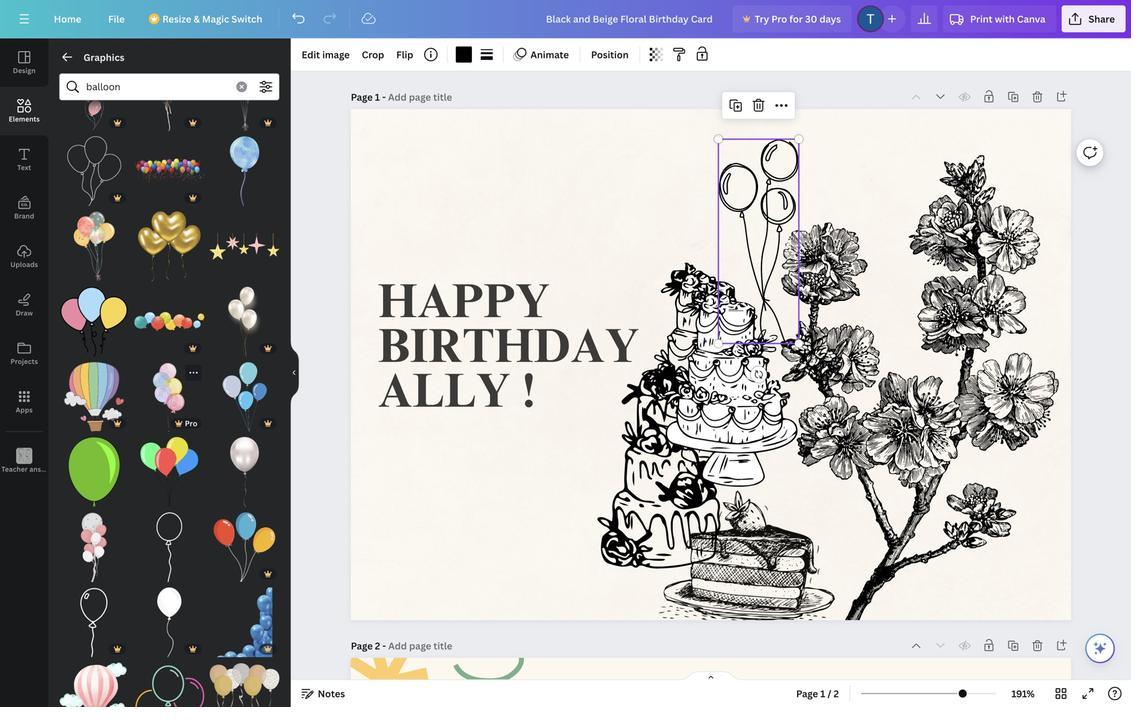 Task type: locate. For each thing, give the bounding box(es) containing it.
group
[[59, 61, 129, 131], [134, 61, 204, 131], [210, 61, 279, 131], [59, 128, 129, 206], [134, 128, 204, 206], [210, 128, 279, 206], [59, 203, 129, 281], [134, 203, 204, 281], [210, 212, 279, 281], [134, 279, 204, 357], [59, 287, 129, 357], [210, 287, 279, 357], [59, 354, 129, 432], [210, 354, 279, 432], [59, 429, 129, 507], [134, 429, 204, 507], [210, 429, 279, 507], [59, 512, 129, 582], [134, 512, 204, 582], [210, 512, 279, 582], [210, 579, 279, 657], [59, 587, 129, 657], [134, 587, 204, 657], [59, 655, 129, 707], [134, 655, 204, 707], [210, 655, 279, 707]]

page for page 1
[[351, 91, 373, 103]]

blue balloons frame image
[[210, 587, 279, 657]]

#000000 image
[[456, 46, 472, 63], [456, 46, 472, 63]]

0 vertical spatial 1
[[375, 91, 380, 103]]

0 vertical spatial -
[[382, 91, 386, 103]]

text
[[17, 163, 31, 172]]

1 left /
[[820, 687, 825, 700]]

days
[[820, 12, 841, 25]]

0 vertical spatial page title text field
[[388, 90, 454, 104]]

party balloons illustration image
[[134, 437, 204, 507]]

flat balloons decoration image
[[210, 663, 279, 707]]

0 vertical spatial page
[[351, 91, 373, 103]]

hot air balloon image
[[59, 663, 129, 707]]

apps
[[16, 405, 33, 414]]

pro left for
[[772, 12, 787, 25]]

projects
[[10, 357, 38, 366]]

watercolor bunch of colorful balloons icon image
[[134, 362, 204, 432]]

- for page 2 -
[[382, 639, 386, 652]]

metallic celebratory group heart shape balloons image
[[134, 212, 204, 281]]

edit image button
[[296, 44, 355, 65]]

animate button
[[509, 44, 574, 65]]

page for page 2
[[351, 639, 373, 652]]

design
[[13, 66, 36, 75]]

edit image
[[302, 48, 350, 61]]

pro up the "party balloons illustration" image
[[185, 418, 198, 428]]

brand
[[14, 211, 34, 221]]

0 horizontal spatial pro
[[185, 418, 198, 428]]

answer
[[29, 465, 53, 474]]

1 vertical spatial 1
[[820, 687, 825, 700]]

- for page 1 -
[[382, 91, 386, 103]]

keys
[[55, 465, 70, 474]]

switch
[[231, 12, 262, 25]]

elements
[[9, 114, 40, 124]]

pro group
[[134, 362, 204, 432]]

uploads
[[10, 260, 38, 269]]

1 vertical spatial page title text field
[[388, 639, 454, 652]]

happy
[[378, 283, 550, 331]]

balloon image
[[59, 512, 129, 582]]

1 horizontal spatial 2
[[834, 687, 839, 700]]

!
[[522, 372, 535, 420]]

notes
[[318, 687, 345, 700]]

cartoon lined balloons image
[[59, 287, 129, 357]]

1 page title text field from the top
[[388, 90, 454, 104]]

2
[[375, 639, 380, 652], [834, 687, 839, 700]]

green balloon illustration image
[[59, 437, 129, 507]]

0 horizontal spatial 1
[[375, 91, 380, 103]]

1 vertical spatial -
[[382, 639, 386, 652]]

1 vertical spatial page
[[351, 639, 373, 652]]

teacher
[[1, 465, 28, 474]]

draw button
[[0, 281, 48, 329]]

;
[[23, 466, 25, 473]]

-
[[382, 91, 386, 103], [382, 639, 386, 652]]

0 horizontal spatial 2
[[375, 639, 380, 652]]

elements button
[[0, 87, 48, 135]]

notes button
[[296, 683, 350, 704]]

cartoon illustration, balloons image
[[210, 136, 279, 206]]

1 vertical spatial 2
[[834, 687, 839, 700]]

1 vertical spatial pro
[[185, 418, 198, 428]]

1 horizontal spatial 1
[[820, 687, 825, 700]]

for
[[790, 12, 803, 25]]

page 1 -
[[351, 91, 388, 103]]

Page title text field
[[388, 90, 454, 104], [388, 639, 454, 652]]

canva
[[1017, 12, 1046, 25]]

design button
[[0, 38, 48, 87]]

page
[[351, 91, 373, 103], [351, 639, 373, 652], [796, 687, 818, 700]]

pro
[[772, 12, 787, 25], [185, 418, 198, 428]]

1 inside button
[[820, 687, 825, 700]]

1 horizontal spatial pro
[[772, 12, 787, 25]]

1 for -
[[375, 91, 380, 103]]

191%
[[1012, 687, 1035, 700]]

page inside button
[[796, 687, 818, 700]]

1 down the crop dropdown button
[[375, 91, 380, 103]]

teacher answer keys
[[1, 465, 70, 474]]

resize & magic switch
[[162, 12, 262, 25]]

try pro for 30 days button
[[733, 5, 852, 32]]

blue balloons illustration image
[[210, 362, 279, 432]]

0 vertical spatial pro
[[772, 12, 787, 25]]

30
[[805, 12, 817, 25]]

watercolor balloons illustration image
[[59, 61, 129, 131]]

1
[[375, 91, 380, 103], [820, 687, 825, 700]]

2 vertical spatial page
[[796, 687, 818, 700]]

text button
[[0, 135, 48, 184]]

Search graphics search field
[[86, 74, 228, 100]]

birthday balloons illustration image
[[134, 136, 204, 206]]

page 1 / 2 button
[[791, 683, 844, 704]]

page title text field for page 2 -
[[388, 639, 454, 652]]

position button
[[586, 44, 634, 65]]

image
[[322, 48, 350, 61]]

side panel tab list
[[0, 38, 70, 485]]

watercolor pink balloons image
[[134, 61, 204, 131]]

stars banner decoration clean flat textured glam nye party props new year image
[[210, 212, 279, 281]]

2 page title text field from the top
[[388, 639, 454, 652]]



Task type: vqa. For each thing, say whether or not it's contained in the screenshot.
Add related to Add a little bit of body text
no



Task type: describe. For each thing, give the bounding box(es) containing it.
main menu bar
[[0, 0, 1131, 38]]

balloons image
[[210, 512, 279, 582]]

draw
[[16, 308, 33, 317]]

canva assistant image
[[1092, 640, 1108, 657]]

watercolor new year balloons image
[[59, 212, 129, 281]]

/
[[828, 687, 832, 700]]

with
[[995, 12, 1015, 25]]

watercolor blue balloons image
[[210, 61, 279, 131]]

magic
[[202, 12, 229, 25]]

home link
[[43, 5, 92, 32]]

0 vertical spatial 2
[[375, 639, 380, 652]]

animate
[[531, 48, 569, 61]]

crop button
[[356, 44, 390, 65]]

resize & magic switch button
[[141, 5, 273, 32]]

uploads button
[[0, 232, 48, 281]]

print
[[970, 12, 993, 25]]

graphics
[[83, 51, 124, 64]]

print with canva
[[970, 12, 1046, 25]]

crop
[[362, 48, 384, 61]]

page 1 / 2
[[796, 687, 839, 700]]

print with canva button
[[943, 5, 1056, 32]]

try pro for 30 days
[[755, 12, 841, 25]]

apps button
[[0, 378, 48, 426]]

2 inside page 1 / 2 button
[[834, 687, 839, 700]]

share button
[[1062, 5, 1126, 32]]

191% button
[[1001, 683, 1045, 704]]

flip button
[[391, 44, 419, 65]]

flip
[[396, 48, 413, 61]]

ally
[[378, 372, 511, 420]]

bunch balloons image
[[210, 287, 279, 357]]

edit
[[302, 48, 320, 61]]

brand button
[[0, 184, 48, 232]]

ally !
[[378, 372, 535, 420]]

1 for /
[[820, 687, 825, 700]]

file button
[[97, 5, 135, 32]]

file
[[108, 12, 125, 25]]

birthday fun simple icon image
[[134, 663, 204, 707]]

metallic celebratory silver round balloon image
[[210, 437, 279, 507]]

try
[[755, 12, 769, 25]]

share
[[1089, 12, 1115, 25]]

show pages image
[[679, 671, 743, 681]]

Design title text field
[[535, 5, 727, 32]]

birthday
[[378, 328, 639, 375]]

page 2 -
[[351, 639, 388, 652]]

glossy balloon image
[[134, 287, 204, 357]]

pro inside button
[[772, 12, 787, 25]]

projects button
[[0, 329, 48, 378]]

&
[[194, 12, 200, 25]]

white balloon illustration image
[[134, 587, 204, 657]]

resize
[[162, 12, 191, 25]]

hot air balloon image
[[59, 362, 129, 432]]

pro inside "group"
[[185, 418, 198, 428]]

position
[[591, 48, 629, 61]]

baloon doodle image
[[134, 512, 204, 582]]

home
[[54, 12, 81, 25]]

page title text field for page 1 -
[[388, 90, 454, 104]]

hide image
[[290, 340, 299, 405]]



